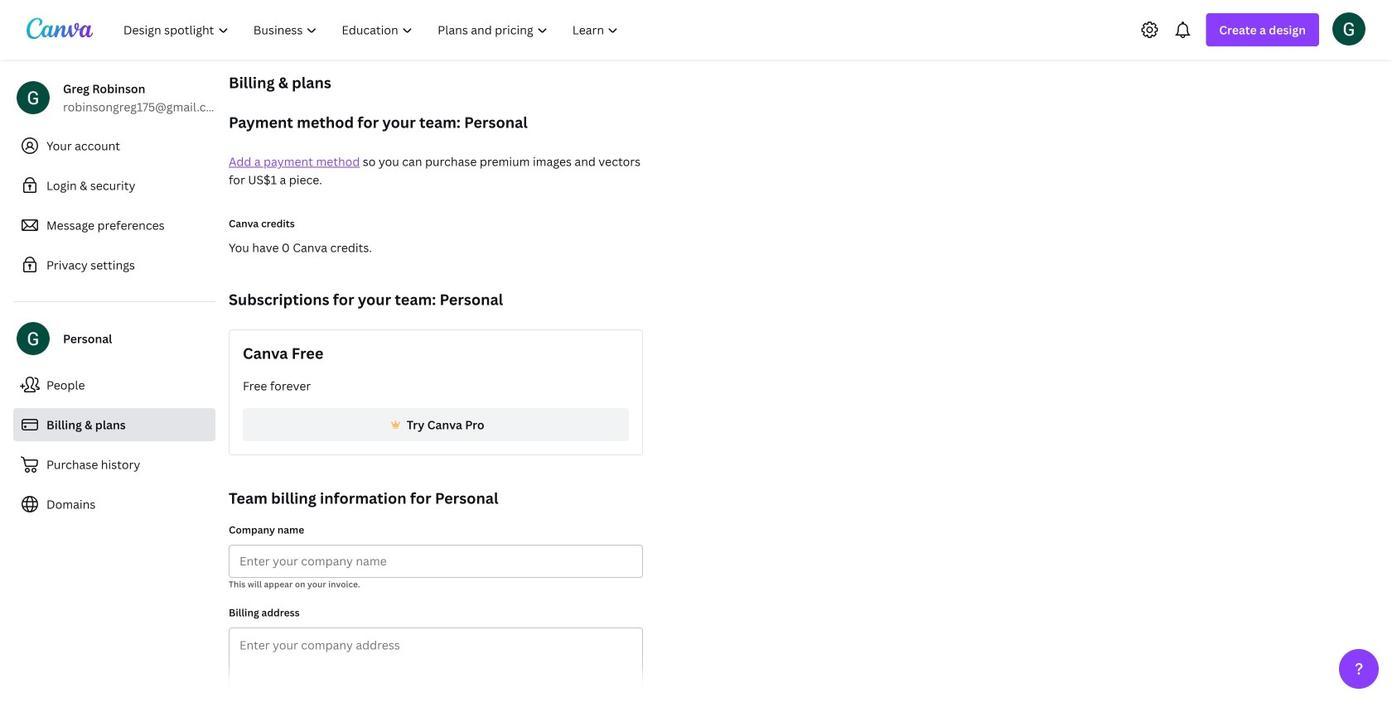 Task type: vqa. For each thing, say whether or not it's contained in the screenshot.
Communications
no



Task type: describe. For each thing, give the bounding box(es) containing it.
Enter your company address text field
[[230, 629, 642, 703]]

top level navigation element
[[113, 13, 633, 46]]



Task type: locate. For each thing, give the bounding box(es) containing it.
Enter your company name text field
[[240, 546, 632, 578]]

greg robinson image
[[1333, 12, 1366, 45]]



